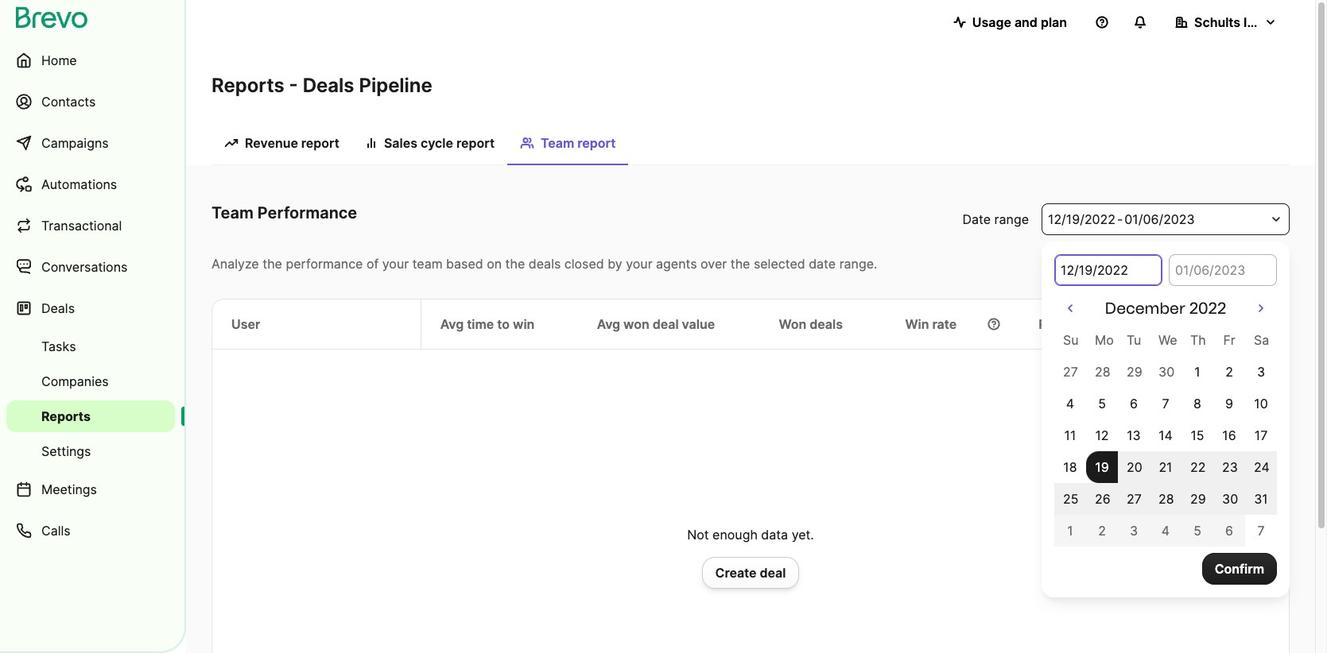 Task type: describe. For each thing, give the bounding box(es) containing it.
closed
[[565, 256, 604, 272]]

win rate
[[906, 317, 957, 333]]

avg won deal value
[[597, 317, 715, 333]]

automations link
[[6, 165, 175, 204]]

thursday, 29 december 2022 cell
[[1182, 484, 1214, 515]]

date
[[809, 256, 836, 272]]

saturday, 10 december 2022 cell
[[1246, 388, 1278, 420]]

th
[[1191, 333, 1207, 348]]

6 for tuesday, 6 december 2022 cell
[[1130, 396, 1138, 412]]

22
[[1191, 460, 1206, 476]]

monday, 2 january 2023 cell
[[1087, 515, 1118, 547]]

range
[[995, 212, 1029, 228]]

home link
[[6, 41, 175, 80]]

range.
[[840, 256, 878, 272]]

avg for avg time to win
[[441, 317, 464, 333]]

tuesday, 27 december 2022 cell
[[1118, 484, 1150, 515]]

december
[[1106, 299, 1186, 318]]

date range
[[963, 212, 1029, 228]]

settings
[[41, 444, 91, 460]]

0 vertical spatial deal
[[653, 317, 679, 333]]

29 for "thursday, 29 december 2022" cell
[[1191, 492, 1206, 508]]

row containing 11
[[1055, 420, 1278, 452]]

team
[[413, 256, 443, 272]]

schults inc button
[[1163, 6, 1290, 38]]

analyze the performance of your team based on the deals closed by your agents over the selected date range.
[[212, 256, 878, 272]]

won deals
[[779, 317, 843, 333]]

meetings link
[[6, 471, 175, 509]]

calls
[[41, 523, 70, 539]]

su
[[1064, 333, 1079, 348]]

tab list containing revenue report
[[212, 127, 1290, 165]]

row containing 25
[[1055, 484, 1278, 515]]

conversations link
[[6, 248, 175, 286]]

settings link
[[6, 436, 175, 468]]

performance
[[258, 204, 357, 223]]

row containing 4
[[1055, 388, 1278, 420]]

avg for avg won deal value
[[597, 317, 621, 333]]

tasks
[[41, 339, 76, 355]]

3 for saturday, 3 december 2022 cell
[[1258, 364, 1266, 380]]

thursday, 8 december 2022 cell
[[1182, 388, 1214, 420]]

11
[[1065, 428, 1077, 444]]

2 your from the left
[[626, 256, 653, 272]]

monday, 28 november 2022 cell
[[1095, 364, 1111, 380]]

28 for monday, 28 november 2022 cell
[[1095, 364, 1111, 380]]

27 for the sunday, 27 november 2022 cell
[[1064, 364, 1079, 380]]

12
[[1096, 428, 1109, 444]]

wednesday, 21 december 2022 cell
[[1150, 452, 1182, 484]]

5 for monday, 5 december 2022 'cell'
[[1099, 396, 1106, 412]]

MM/DD/YYYY text field
[[1055, 255, 1163, 286]]

pipeline
[[359, 74, 433, 97]]

deals inside deals link
[[41, 301, 75, 317]]

reports for reports
[[41, 409, 91, 425]]

not enough data yet.
[[687, 527, 814, 543]]

sunday, 18 december 2022 cell
[[1055, 452, 1087, 484]]

tasks link
[[6, 331, 175, 363]]

contacts link
[[6, 83, 175, 121]]

20
[[1127, 460, 1143, 476]]

saturday, 31 december 2022 cell
[[1246, 484, 1278, 515]]

1 the from the left
[[263, 256, 282, 272]]

friday, 6 january 2023 cell
[[1214, 515, 1246, 547]]

sa
[[1254, 333, 1270, 348]]

15
[[1191, 428, 1205, 444]]

enough
[[713, 527, 758, 543]]

transactional link
[[6, 207, 175, 245]]

won
[[779, 317, 807, 333]]

1 your from the left
[[382, 256, 409, 272]]

friday, 2 december 2022 cell
[[1214, 356, 1246, 388]]

reports - deals pipeline
[[212, 74, 433, 97]]

avg time to win
[[441, 317, 535, 333]]

analyze
[[212, 256, 259, 272]]

25
[[1064, 492, 1079, 508]]

31
[[1255, 492, 1269, 508]]

report for team report
[[578, 135, 616, 151]]

reports for reports - deals pipeline
[[212, 74, 284, 97]]

21
[[1159, 460, 1173, 476]]

campaigns
[[41, 135, 109, 151]]

usage
[[973, 14, 1012, 30]]

and
[[1015, 14, 1038, 30]]

17
[[1255, 428, 1268, 444]]

user
[[231, 317, 260, 333]]

26
[[1095, 492, 1111, 508]]

tuesday, 20 december 2022 cell
[[1118, 452, 1150, 484]]

automations
[[41, 177, 117, 193]]

not
[[687, 527, 709, 543]]

data
[[762, 527, 788, 543]]

share
[[1095, 317, 1130, 333]]

sales cycle report
[[384, 135, 495, 151]]

conversations
[[41, 259, 128, 275]]

team for team performance
[[212, 204, 254, 223]]

based
[[446, 256, 483, 272]]

thursday, 1 december 2022 cell
[[1182, 356, 1214, 388]]

row containing su
[[1055, 325, 1278, 356]]

1 for 'sunday, 1 january 2023' cell
[[1068, 523, 1074, 539]]

2022
[[1190, 299, 1227, 318]]

monday, 19 december 2022 cell
[[1087, 452, 1118, 484]]

8
[[1194, 396, 1202, 412]]

sunday, 25 december 2022 cell
[[1055, 484, 1087, 515]]

5 for thursday, 5 january 2023 cell
[[1194, 523, 1202, 539]]

reports link
[[6, 401, 175, 433]]

performance
[[286, 256, 363, 272]]

saturday, 3 december 2022 cell
[[1246, 356, 1278, 388]]

monday, 26 december 2022 cell
[[1087, 484, 1118, 515]]

28 for wednesday, 28 december 2022 cell
[[1159, 492, 1175, 508]]

12/19/2022 - 01/06/2023
[[1048, 212, 1195, 228]]

monday, 12 december 2022 cell
[[1087, 420, 1118, 452]]

create deal button
[[702, 558, 800, 589]]

18
[[1064, 460, 1078, 476]]

revenue for revenue report
[[245, 135, 298, 151]]

contacts
[[41, 94, 96, 110]]

usage and plan
[[973, 14, 1068, 30]]

row containing 18
[[1055, 452, 1278, 484]]

wednesday, 14 december 2022 cell
[[1150, 420, 1182, 452]]

schults
[[1195, 14, 1241, 30]]

december 2022
[[1106, 299, 1227, 318]]

home
[[41, 53, 77, 68]]

24
[[1254, 460, 1270, 476]]

companies link
[[6, 366, 175, 398]]



Task type: locate. For each thing, give the bounding box(es) containing it.
3 report from the left
[[578, 135, 616, 151]]

revenue report link
[[212, 127, 352, 164]]

- for deals
[[289, 74, 298, 97]]

1 right wednesday, 30 november 2022 cell
[[1195, 364, 1201, 380]]

deal inside button
[[760, 566, 786, 581]]

1 vertical spatial 5
[[1194, 523, 1202, 539]]

win
[[906, 317, 930, 333]]

reports up revenue report link
[[212, 74, 284, 97]]

0 vertical spatial 6
[[1130, 396, 1138, 412]]

of
[[367, 256, 379, 272]]

1 horizontal spatial the
[[506, 256, 525, 272]]

28
[[1095, 364, 1111, 380], [1159, 492, 1175, 508]]

30 inside 'cell'
[[1223, 492, 1239, 508]]

0 vertical spatial 5
[[1099, 396, 1106, 412]]

sales
[[384, 135, 418, 151]]

1 for thursday, 1 december 2022 cell
[[1195, 364, 1201, 380]]

1 vertical spatial reports
[[41, 409, 91, 425]]

1 vertical spatial 4
[[1162, 523, 1170, 539]]

7 right tuesday, 6 december 2022 cell
[[1163, 396, 1170, 412]]

- for 01/06/2023
[[1118, 212, 1124, 228]]

1 horizontal spatial -
[[1118, 212, 1124, 228]]

0 horizontal spatial deals
[[41, 301, 75, 317]]

0 vertical spatial deals
[[529, 256, 561, 272]]

14
[[1159, 428, 1173, 444]]

tuesday, 3 january 2023 cell
[[1118, 515, 1150, 547]]

team for team report
[[541, 135, 575, 151]]

time
[[467, 317, 494, 333]]

row
[[1055, 325, 1278, 356], [1055, 356, 1278, 388], [1055, 388, 1278, 420], [1055, 420, 1278, 452], [1055, 452, 1278, 484], [1055, 484, 1278, 515], [1055, 515, 1278, 547]]

cycle
[[421, 135, 453, 151]]

team performance
[[212, 204, 357, 223]]

0 horizontal spatial 2
[[1099, 523, 1106, 539]]

1 horizontal spatial avg
[[597, 317, 621, 333]]

1 horizontal spatial revenue
[[1039, 317, 1092, 333]]

1 avg from the left
[[441, 317, 464, 333]]

to
[[497, 317, 510, 333]]

tuesday, 13 december 2022 cell
[[1118, 420, 1150, 452]]

fr
[[1224, 333, 1236, 348]]

over
[[701, 256, 727, 272]]

29 for tuesday, 29 november 2022 cell
[[1127, 364, 1143, 380]]

we
[[1159, 333, 1178, 348]]

revenue left mo
[[1039, 317, 1092, 333]]

create
[[716, 566, 757, 581]]

6 for friday, 6 january 2023 cell at the right of the page
[[1226, 523, 1234, 539]]

2 for friday, 2 december 2022 cell at the right
[[1226, 364, 1234, 380]]

5 right wednesday, 4 january 2023 cell
[[1194, 523, 1202, 539]]

6 inside cell
[[1130, 396, 1138, 412]]

30 left thursday, 1 december 2022 cell
[[1159, 364, 1175, 380]]

1 horizontal spatial 29
[[1191, 492, 1206, 508]]

1 horizontal spatial 3
[[1258, 364, 1266, 380]]

6 row from the top
[[1055, 484, 1278, 515]]

team inside "team report" link
[[541, 135, 575, 151]]

2 for monday, 2 january 2023 cell
[[1099, 523, 1106, 539]]

deal
[[653, 317, 679, 333], [760, 566, 786, 581]]

2 horizontal spatial revenue
[[1193, 317, 1246, 333]]

reports inside the reports link
[[41, 409, 91, 425]]

deals right won
[[810, 317, 843, 333]]

7 inside cell
[[1163, 396, 1170, 412]]

0 horizontal spatial 27
[[1064, 364, 1079, 380]]

1 horizontal spatial deal
[[760, 566, 786, 581]]

1 horizontal spatial 6
[[1226, 523, 1234, 539]]

0 vertical spatial 28
[[1095, 364, 1111, 380]]

campaigns link
[[6, 124, 175, 162]]

team
[[541, 135, 575, 151], [212, 204, 254, 223]]

row containing 1
[[1055, 515, 1278, 547]]

friday, 30 december 2022 cell
[[1214, 484, 1246, 515]]

1 horizontal spatial 7
[[1258, 523, 1265, 539]]

4 right tuesday, 3 january 2023 cell
[[1162, 523, 1170, 539]]

row group containing 27
[[1055, 356, 1278, 547]]

2 horizontal spatial report
[[578, 135, 616, 151]]

0 horizontal spatial -
[[289, 74, 298, 97]]

row containing 27
[[1055, 356, 1278, 388]]

0 horizontal spatial 28
[[1095, 364, 1111, 380]]

28 left "thursday, 29 december 2022" cell
[[1159, 492, 1175, 508]]

3 the from the left
[[731, 256, 750, 272]]

revenue left sa
[[1193, 317, 1246, 333]]

0 horizontal spatial reports
[[41, 409, 91, 425]]

0 vertical spatial team
[[541, 135, 575, 151]]

0 vertical spatial 4
[[1067, 396, 1075, 412]]

30
[[1159, 364, 1175, 380], [1223, 492, 1239, 508]]

wednesday, 28 december 2022 cell
[[1150, 484, 1182, 515]]

29 left friday, 30 december 2022 'cell'
[[1191, 492, 1206, 508]]

agents
[[656, 256, 697, 272]]

0 vertical spatial -
[[289, 74, 298, 97]]

sunday, 1 january 2023 cell
[[1055, 515, 1087, 547]]

tuesday, 29 november 2022 cell
[[1127, 364, 1143, 380]]

27 for "tuesday, 27 december 2022" cell
[[1127, 492, 1142, 508]]

revenue share
[[1039, 317, 1130, 333]]

7 for wednesday, 7 december 2022 cell
[[1163, 396, 1170, 412]]

30 for wednesday, 30 november 2022 cell
[[1159, 364, 1175, 380]]

0 horizontal spatial report
[[301, 135, 340, 151]]

2 row from the top
[[1055, 356, 1278, 388]]

mo
[[1095, 333, 1114, 348]]

wednesday, 4 january 2023 cell
[[1150, 515, 1182, 547]]

0 vertical spatial 7
[[1163, 396, 1170, 412]]

deals
[[529, 256, 561, 272], [810, 317, 843, 333]]

row group
[[1055, 356, 1278, 547]]

sales cycle report link
[[352, 127, 508, 164]]

5 row from the top
[[1055, 452, 1278, 484]]

1 horizontal spatial 2
[[1226, 364, 1234, 380]]

6
[[1130, 396, 1138, 412], [1226, 523, 1234, 539]]

0 horizontal spatial revenue
[[245, 135, 298, 151]]

thursday, 5 january 2023 cell
[[1182, 515, 1214, 547]]

reports
[[212, 74, 284, 97], [41, 409, 91, 425]]

deals up tasks
[[41, 301, 75, 317]]

report for revenue report
[[301, 135, 340, 151]]

4 for the sunday, 4 december 2022 cell
[[1067, 396, 1075, 412]]

1 vertical spatial 29
[[1191, 492, 1206, 508]]

plan
[[1041, 14, 1068, 30]]

12/19/2022
[[1048, 212, 1116, 228]]

7 right friday, 6 january 2023 cell at the right of the page
[[1258, 523, 1265, 539]]

1 horizontal spatial team
[[541, 135, 575, 151]]

friday, 23 december 2022 cell
[[1214, 452, 1246, 484]]

1 left monday, 2 january 2023 cell
[[1068, 523, 1074, 539]]

0 horizontal spatial the
[[263, 256, 282, 272]]

sunday, 27 november 2022 cell
[[1064, 364, 1079, 380]]

29 down the tu
[[1127, 364, 1143, 380]]

deals left closed
[[529, 256, 561, 272]]

1 vertical spatial 1
[[1068, 523, 1074, 539]]

december 2022 grid
[[1055, 299, 1278, 547]]

0 horizontal spatial 7
[[1163, 396, 1170, 412]]

0 vertical spatial 30
[[1159, 364, 1175, 380]]

6 inside cell
[[1226, 523, 1234, 539]]

0 horizontal spatial 30
[[1159, 364, 1175, 380]]

revenue report
[[245, 135, 340, 151]]

7
[[1163, 396, 1170, 412], [1258, 523, 1265, 539]]

1 vertical spatial -
[[1118, 212, 1124, 228]]

0 vertical spatial 27
[[1064, 364, 1079, 380]]

revenue up team performance
[[245, 135, 298, 151]]

1 vertical spatial deals
[[810, 317, 843, 333]]

avg left time at the left of page
[[441, 317, 464, 333]]

01/06/2023
[[1125, 212, 1195, 228]]

usage and plan button
[[941, 6, 1080, 38]]

thursday, 22 december 2022 cell
[[1182, 452, 1214, 484]]

rate
[[933, 317, 957, 333]]

2 up friday, 9 december 2022 cell
[[1226, 364, 1234, 380]]

16
[[1223, 428, 1237, 444]]

1
[[1195, 364, 1201, 380], [1068, 523, 1074, 539]]

the right over
[[731, 256, 750, 272]]

1 vertical spatial 6
[[1226, 523, 1234, 539]]

your
[[382, 256, 409, 272], [626, 256, 653, 272]]

1 horizontal spatial reports
[[212, 74, 284, 97]]

revenue for revenue share
[[1039, 317, 1092, 333]]

create deal
[[716, 566, 786, 581]]

friday, 16 december 2022 cell
[[1214, 420, 1246, 452]]

revenue
[[245, 135, 298, 151], [1039, 317, 1092, 333], [1193, 317, 1246, 333]]

3 right friday, 2 december 2022 cell at the right
[[1258, 364, 1266, 380]]

5 inside 'cell'
[[1099, 396, 1106, 412]]

4 row from the top
[[1055, 420, 1278, 452]]

1 vertical spatial team
[[212, 204, 254, 223]]

0 vertical spatial 29
[[1127, 364, 1143, 380]]

saturday, 17 december 2022 cell
[[1246, 420, 1278, 452]]

wednesday, 30 november 2022 cell
[[1159, 364, 1175, 380]]

3 left wednesday, 4 january 2023 cell
[[1130, 523, 1138, 539]]

6 right thursday, 5 january 2023 cell
[[1226, 523, 1234, 539]]

0 horizontal spatial 3
[[1130, 523, 1138, 539]]

saturday, 7 january 2023 cell
[[1258, 523, 1265, 539]]

5 right the sunday, 4 december 2022 cell
[[1099, 396, 1106, 412]]

saturday, 24 december 2022 cell
[[1246, 452, 1278, 484]]

2 right 'sunday, 1 january 2023' cell
[[1099, 523, 1106, 539]]

28 up monday, 5 december 2022 'cell'
[[1095, 364, 1111, 380]]

29
[[1127, 364, 1143, 380], [1191, 492, 1206, 508]]

0 horizontal spatial team
[[212, 204, 254, 223]]

0 vertical spatial 2
[[1226, 364, 1234, 380]]

win
[[513, 317, 535, 333]]

27 down the su
[[1064, 364, 1079, 380]]

deal right create
[[760, 566, 786, 581]]

deals link
[[6, 290, 175, 328]]

1 vertical spatial 3
[[1130, 523, 1138, 539]]

13
[[1127, 428, 1141, 444]]

1 horizontal spatial 27
[[1127, 492, 1142, 508]]

23
[[1223, 460, 1238, 476]]

3 row from the top
[[1055, 388, 1278, 420]]

1 report from the left
[[301, 135, 340, 151]]

2 horizontal spatial the
[[731, 256, 750, 272]]

0 horizontal spatial avg
[[441, 317, 464, 333]]

tuesday, 6 december 2022 cell
[[1118, 388, 1150, 420]]

1 horizontal spatial 4
[[1162, 523, 1170, 539]]

1 horizontal spatial 5
[[1194, 523, 1202, 539]]

0 horizontal spatial 6
[[1130, 396, 1138, 412]]

0 horizontal spatial 4
[[1067, 396, 1075, 412]]

28 inside cell
[[1159, 492, 1175, 508]]

won
[[624, 317, 650, 333]]

deals left pipeline
[[303, 74, 354, 97]]

0 vertical spatial reports
[[212, 74, 284, 97]]

the right analyze
[[263, 256, 282, 272]]

1 horizontal spatial deals
[[303, 74, 354, 97]]

0 horizontal spatial your
[[382, 256, 409, 272]]

30 for friday, 30 december 2022 'cell'
[[1223, 492, 1239, 508]]

1 vertical spatial deal
[[760, 566, 786, 581]]

on
[[487, 256, 502, 272]]

5 inside cell
[[1194, 523, 1202, 539]]

19
[[1096, 460, 1109, 476]]

friday, 9 december 2022 cell
[[1214, 388, 1246, 420]]

3
[[1258, 364, 1266, 380], [1130, 523, 1138, 539]]

yet.
[[792, 527, 814, 543]]

1 horizontal spatial 28
[[1159, 492, 1175, 508]]

1 vertical spatial 28
[[1159, 492, 1175, 508]]

1 vertical spatial 27
[[1127, 492, 1142, 508]]

tu
[[1127, 333, 1142, 348]]

1 horizontal spatial deals
[[810, 317, 843, 333]]

wednesday, 7 december 2022 cell
[[1150, 388, 1182, 420]]

by
[[608, 256, 623, 272]]

your right of
[[382, 256, 409, 272]]

0 vertical spatial deals
[[303, 74, 354, 97]]

transactional
[[41, 218, 122, 234]]

0 horizontal spatial deal
[[653, 317, 679, 333]]

10
[[1255, 396, 1269, 412]]

sunday, 4 december 2022 cell
[[1055, 388, 1087, 420]]

sunday, 11 december 2022 cell
[[1055, 420, 1087, 452]]

avg left won
[[597, 317, 621, 333]]

4 for wednesday, 4 january 2023 cell
[[1162, 523, 1170, 539]]

3 for tuesday, 3 january 2023 cell
[[1130, 523, 1138, 539]]

confirm
[[1215, 562, 1265, 578]]

9
[[1226, 396, 1234, 412]]

team report link
[[508, 127, 629, 165]]

- up revenue report at left top
[[289, 74, 298, 97]]

30 left '31'
[[1223, 492, 1239, 508]]

companies
[[41, 374, 109, 390]]

tab list
[[212, 127, 1290, 165]]

2 the from the left
[[506, 256, 525, 272]]

confirm button
[[1203, 554, 1278, 585]]

5
[[1099, 396, 1106, 412], [1194, 523, 1202, 539]]

2 report from the left
[[457, 135, 495, 151]]

2 avg from the left
[[597, 317, 621, 333]]

calls link
[[6, 512, 175, 550]]

thursday, 15 december 2022 cell
[[1182, 420, 1214, 452]]

1 row from the top
[[1055, 325, 1278, 356]]

6 right monday, 5 december 2022 'cell'
[[1130, 396, 1138, 412]]

0 vertical spatial 1
[[1195, 364, 1201, 380]]

4
[[1067, 396, 1075, 412], [1162, 523, 1170, 539]]

1 vertical spatial 30
[[1223, 492, 1239, 508]]

- right 12/19/2022
[[1118, 212, 1124, 228]]

0 vertical spatial 3
[[1258, 364, 1266, 380]]

1 horizontal spatial 1
[[1195, 364, 1201, 380]]

meetings
[[41, 482, 97, 498]]

1 horizontal spatial your
[[626, 256, 653, 272]]

0 horizontal spatial 5
[[1099, 396, 1106, 412]]

0 horizontal spatial deals
[[529, 256, 561, 272]]

7 row from the top
[[1055, 515, 1278, 547]]

value
[[682, 317, 715, 333]]

reports up settings
[[41, 409, 91, 425]]

deal right won
[[653, 317, 679, 333]]

1 vertical spatial deals
[[41, 301, 75, 317]]

monday, 5 december 2022 cell
[[1087, 388, 1118, 420]]

schults inc
[[1195, 14, 1263, 30]]

1 vertical spatial 2
[[1099, 523, 1106, 539]]

1 horizontal spatial report
[[457, 135, 495, 151]]

your right 'by'
[[626, 256, 653, 272]]

4 left monday, 5 december 2022 'cell'
[[1067, 396, 1075, 412]]

0 horizontal spatial 1
[[1068, 523, 1074, 539]]

deals
[[303, 74, 354, 97], [41, 301, 75, 317]]

27 inside cell
[[1127, 492, 1142, 508]]

27 right the 26
[[1127, 492, 1142, 508]]

the right on
[[506, 256, 525, 272]]

1 vertical spatial 7
[[1258, 523, 1265, 539]]

29 inside "thursday, 29 december 2022" cell
[[1191, 492, 1206, 508]]

0 horizontal spatial 29
[[1127, 364, 1143, 380]]

team report
[[541, 135, 616, 151]]

7 for saturday, 7 january 2023 "cell" at right
[[1258, 523, 1265, 539]]

1 horizontal spatial 30
[[1223, 492, 1239, 508]]



Task type: vqa. For each thing, say whether or not it's contained in the screenshot.
Web push
no



